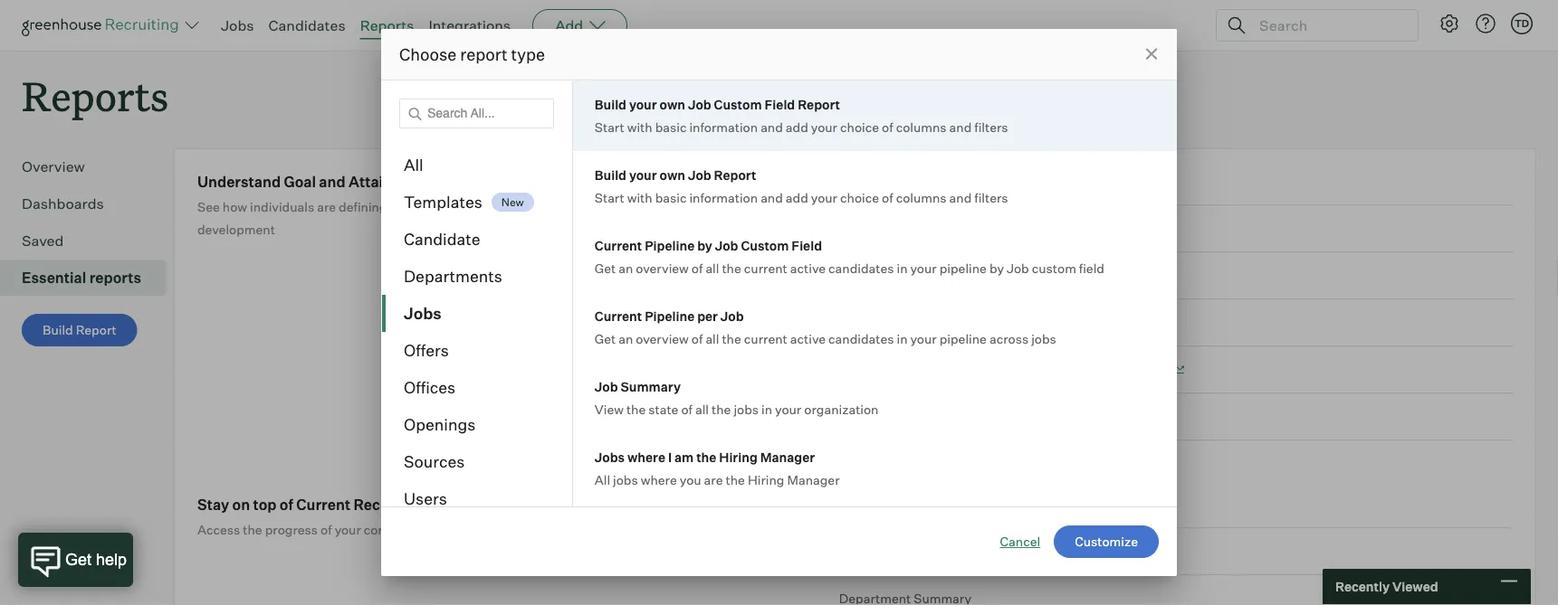 Task type: vqa. For each thing, say whether or not it's contained in the screenshot.


Task type: locate. For each thing, give the bounding box(es) containing it.
pipeline inside current pipeline by job custom field get an overview of all the current active candidates in your pipeline by job custom field
[[940, 260, 987, 276]]

pipeline for overview
[[645, 238, 695, 254]]

i
[[668, 450, 672, 466]]

pipeline left per
[[888, 497, 935, 513]]

0 vertical spatial columns
[[896, 119, 947, 135]]

an
[[619, 260, 633, 276], [619, 331, 633, 347]]

basic up personal
[[655, 119, 687, 135]]

basic
[[655, 119, 687, 135], [655, 190, 687, 206]]

current up summary at the bottom left
[[595, 308, 642, 324]]

start
[[595, 119, 625, 135], [595, 190, 625, 206]]

information up team
[[690, 119, 758, 135]]

pipeline
[[940, 260, 987, 276], [940, 331, 987, 347]]

1 vertical spatial field
[[792, 238, 822, 254]]

time left submit
[[839, 268, 870, 284]]

2 vertical spatial in
[[762, 402, 773, 418]]

dashboards
[[22, 195, 104, 213]]

0 vertical spatial goal
[[284, 173, 316, 191]]

current up progress
[[296, 496, 351, 514]]

your inside current pipeline by job custom field get an overview of all the current active candidates in your pipeline by job custom field
[[911, 260, 937, 276]]

pipeline inside current pipeline by job custom field get an overview of all the current active candidates in your pipeline by job custom field
[[645, 238, 695, 254]]

0 vertical spatial filters
[[975, 119, 1009, 135]]

1 vertical spatial get
[[595, 331, 616, 347]]

1 time from the top
[[839, 268, 870, 284]]

hiring right the am at the bottom left
[[719, 450, 758, 466]]

defining
[[339, 199, 387, 215]]

2 to from the top
[[873, 409, 885, 425]]

get inside the current pipeline per job get an overview of all the current active candidates in your pipeline across jobs
[[595, 331, 616, 347]]

choice up current pipeline by job custom field get an overview of all the current active candidates in your pipeline by job custom field
[[841, 190, 880, 206]]

jobs up jobs where i am the hiring manager all jobs where you are the hiring manager
[[734, 402, 759, 418]]

current up the current pipeline per job get an overview of all the current active candidates in your pipeline across jobs
[[744, 260, 788, 276]]

active
[[791, 260, 826, 276], [791, 331, 826, 347]]

to inside 'time to approve offer goal attainment' link
[[873, 409, 885, 425]]

recently viewed
[[1336, 580, 1439, 596]]

basic left team
[[655, 190, 687, 206]]

columns inside the build your own job report start with basic information and add your choice of columns and filters
[[896, 190, 947, 206]]

1 horizontal spatial jobs
[[404, 304, 442, 324]]

current down personal
[[595, 238, 642, 254]]

2 overview from the top
[[636, 331, 689, 347]]

overview down personal
[[636, 260, 689, 276]]

0 vertical spatial in
[[897, 260, 908, 276]]

your inside the current pipeline per job get an overview of all the current active candidates in your pipeline across jobs
[[911, 331, 937, 347]]

2 add from the top
[[786, 190, 809, 206]]

0 vertical spatial time
[[839, 268, 870, 284]]

pipeline inside the current pipeline per job get an overview of all the current active candidates in your pipeline across jobs
[[645, 308, 695, 324]]

job summary view the state of all the jobs in your organization
[[595, 379, 879, 418]]

0 horizontal spatial reports
[[22, 69, 169, 122]]

1 vertical spatial active
[[791, 331, 826, 347]]

1 start from the top
[[595, 119, 625, 135]]

1 vertical spatial in
[[897, 331, 908, 347]]

Search text field
[[1255, 12, 1402, 38]]

2 candidates from the top
[[829, 331, 894, 347]]

in left 'scorecards' on the top
[[897, 260, 908, 276]]

0 vertical spatial all
[[404, 155, 424, 175]]

1 pipeline from the top
[[940, 260, 987, 276]]

are left defining
[[317, 199, 336, 215]]

the right you
[[726, 472, 745, 488]]

icon chart image up 'time to approve offer goal attainment' link
[[1171, 366, 1184, 375]]

2 vertical spatial jobs
[[595, 450, 625, 466]]

1 information from the top
[[690, 119, 758, 135]]

field down the build your own job report start with basic information and add your choice of columns and filters
[[792, 238, 822, 254]]

build for build your own job report
[[595, 167, 627, 183]]

jobs
[[1032, 331, 1057, 347], [734, 402, 759, 418], [613, 472, 638, 488]]

current pipeline per job get an overview of all the current active candidates in your pipeline across jobs
[[595, 308, 1057, 347]]

1 candidates from the top
[[829, 260, 894, 276]]

candidates up the current pipeline per job get an overview of all the current active candidates in your pipeline across jobs
[[829, 260, 894, 276]]

understand
[[197, 173, 281, 191]]

columns
[[896, 119, 947, 135], [896, 190, 947, 206]]

current for current pipeline by job custom field get an overview of all the current active candidates in your pipeline by job custom field
[[595, 238, 642, 254]]

td button
[[1512, 13, 1533, 34]]

to left submit
[[873, 268, 885, 284]]

0 vertical spatial add
[[786, 119, 809, 135]]

0 vertical spatial reports
[[360, 16, 414, 34]]

reports up choose at the top left of the page
[[360, 16, 414, 34]]

choice inside build your own job custom field report start with basic information and add your choice of columns and filters
[[841, 119, 880, 135]]

overview
[[636, 260, 689, 276], [636, 331, 689, 347]]

pipeline for all
[[645, 308, 695, 324]]

choose report type dialog
[[381, 29, 1177, 577]]

2 horizontal spatial report
[[798, 96, 841, 112]]

goal
[[284, 173, 316, 191], [1004, 268, 1031, 284], [973, 409, 1000, 425]]

an down personal
[[619, 260, 633, 276]]

all
[[404, 155, 424, 175], [595, 472, 610, 488]]

2 information from the top
[[690, 190, 758, 206]]

start right their
[[595, 190, 625, 206]]

0 vertical spatial basic
[[655, 119, 687, 135]]

0 vertical spatial jobs
[[1032, 331, 1057, 347]]

in left organization
[[762, 402, 773, 418]]

1 vertical spatial reports
[[22, 69, 169, 122]]

0 horizontal spatial all
[[404, 155, 424, 175]]

1 vertical spatial pipeline
[[940, 331, 987, 347]]

1 vertical spatial information
[[690, 190, 758, 206]]

goal up individuals
[[284, 173, 316, 191]]

own inside understand goal and attainment metrics see how individuals are defining and accomplishing goals for their own personal and team development
[[589, 199, 613, 215]]

report up the build your own job report start with basic information and add your choice of columns and filters
[[798, 96, 841, 112]]

0 vertical spatial to
[[873, 268, 885, 284]]

your inside job summary view the state of all the jobs in your organization
[[775, 402, 802, 418]]

0 horizontal spatial are
[[317, 199, 336, 215]]

jobs left you
[[613, 472, 638, 488]]

basic inside the build your own job report start with basic information and add your choice of columns and filters
[[655, 190, 687, 206]]

1 vertical spatial icon chart image
[[990, 501, 1004, 510]]

filters inside build your own job custom field report start with basic information and add your choice of columns and filters
[[975, 119, 1009, 135]]

0 vertical spatial own
[[660, 96, 686, 112]]

pipeline left across at the bottom
[[940, 331, 987, 347]]

add inside the build your own job report start with basic information and add your choice of columns and filters
[[786, 190, 809, 206]]

1 overview from the top
[[636, 260, 689, 276]]

1 active from the top
[[791, 260, 826, 276]]

1 horizontal spatial jobs
[[734, 402, 759, 418]]

build up personal
[[595, 167, 627, 183]]

custom
[[714, 96, 762, 112], [741, 238, 789, 254]]

1 choice from the top
[[841, 119, 880, 135]]

1 vertical spatial filters
[[975, 190, 1009, 206]]

to
[[873, 268, 885, 284], [873, 409, 885, 425]]

field inside build your own job custom field report start with basic information and add your choice of columns and filters
[[765, 96, 795, 112]]

report down essential reports link
[[76, 323, 117, 338]]

jobs inside job summary view the state of all the jobs in your organization
[[734, 402, 759, 418]]

add
[[786, 119, 809, 135], [786, 190, 809, 206]]

jobs
[[221, 16, 254, 34], [404, 304, 442, 324], [595, 450, 625, 466]]

goal right offer
[[973, 409, 1000, 425]]

2 get from the top
[[595, 331, 616, 347]]

1 vertical spatial report
[[714, 167, 757, 183]]

2 an from the top
[[619, 331, 633, 347]]

are right you
[[704, 472, 723, 488]]

2 with from the top
[[627, 190, 653, 206]]

current left per
[[839, 497, 885, 513]]

1 vertical spatial columns
[[896, 190, 947, 206]]

icon chart image inside icon chart link
[[1171, 366, 1184, 375]]

offer
[[941, 409, 970, 425]]

build down add popup button
[[595, 96, 627, 112]]

report inside button
[[76, 323, 117, 338]]

to for approve
[[873, 409, 885, 425]]

1 vertical spatial current
[[744, 331, 788, 347]]

of
[[882, 119, 894, 135], [882, 190, 894, 206], [692, 260, 703, 276], [692, 331, 703, 347], [681, 402, 693, 418], [280, 496, 293, 514], [321, 522, 332, 538]]

where down i
[[641, 472, 677, 488]]

are inside jobs where i am the hiring manager all jobs where you are the hiring manager
[[704, 472, 723, 488]]

1 vertical spatial own
[[660, 167, 686, 183]]

jobs down view
[[595, 450, 625, 466]]

all down view
[[595, 472, 610, 488]]

active up organization
[[791, 331, 826, 347]]

2 vertical spatial own
[[589, 199, 613, 215]]

choose
[[399, 44, 457, 64]]

dashboards link
[[22, 193, 159, 215]]

jobs right across at the bottom
[[1032, 331, 1057, 347]]

information right personal
[[690, 190, 758, 206]]

departments
[[404, 267, 503, 287]]

add up the build your own job report start with basic information and add your choice of columns and filters
[[786, 119, 809, 135]]

time to approve offer goal attainment
[[839, 409, 1070, 425]]

0 horizontal spatial goal
[[284, 173, 316, 191]]

jobs up offers
[[404, 304, 442, 324]]

where
[[628, 450, 666, 466], [641, 472, 677, 488]]

job inside the current pipeline per job get an overview of all the current active candidates in your pipeline across jobs
[[721, 308, 744, 324]]

the down on
[[243, 522, 262, 538]]

0 vertical spatial get
[[595, 260, 616, 276]]

all right state
[[696, 402, 709, 418]]

choice
[[841, 119, 880, 135], [841, 190, 880, 206]]

attainment inside understand goal and attainment metrics see how individuals are defining and accomplishing goals for their own personal and team development
[[349, 173, 429, 191]]

1 get from the top
[[595, 260, 616, 276]]

current inside the current pipeline per job get an overview of all the current active candidates in your pipeline across jobs
[[744, 331, 788, 347]]

0 vertical spatial are
[[317, 199, 336, 215]]

active up the current pipeline per job get an overview of all the current active candidates in your pipeline across jobs
[[791, 260, 826, 276]]

goal left custom at the top right
[[1004, 268, 1031, 284]]

2 pipeline from the top
[[940, 331, 987, 347]]

of inside the current pipeline per job get an overview of all the current active candidates in your pipeline across jobs
[[692, 331, 703, 347]]

0 vertical spatial pipeline
[[940, 260, 987, 276]]

1 vertical spatial basic
[[655, 190, 687, 206]]

2 vertical spatial goal
[[973, 409, 1000, 425]]

build
[[595, 96, 627, 112], [595, 167, 627, 183], [43, 323, 73, 338]]

jobs inside jobs where i am the hiring manager all jobs where you are the hiring manager
[[613, 472, 638, 488]]

greenhouse recruiting image
[[22, 14, 185, 36]]

build inside the build your own job report start with basic information and add your choice of columns and filters
[[595, 167, 627, 183]]

type
[[511, 44, 545, 64]]

by down team
[[698, 238, 713, 254]]

jobs inside jobs where i am the hiring manager all jobs where you are the hiring manager
[[595, 450, 625, 466]]

1 vertical spatial where
[[641, 472, 677, 488]]

1 add from the top
[[786, 119, 809, 135]]

1 vertical spatial add
[[786, 190, 809, 206]]

1 with from the top
[[627, 119, 653, 135]]

the right state
[[712, 402, 731, 418]]

new
[[502, 195, 524, 209]]

1 vertical spatial jobs
[[734, 402, 759, 418]]

all inside the current pipeline per job get an overview of all the current active candidates in your pipeline across jobs
[[706, 331, 720, 347]]

users
[[404, 490, 447, 509]]

custom inside build your own job custom field report start with basic information and add your choice of columns and filters
[[714, 96, 762, 112]]

you
[[680, 472, 702, 488]]

your
[[629, 96, 657, 112], [811, 119, 838, 135], [629, 167, 657, 183], [811, 190, 838, 206], [911, 260, 937, 276], [911, 331, 937, 347], [775, 402, 802, 418], [335, 522, 361, 538]]

jobs for organization
[[734, 402, 759, 418]]

1 vertical spatial custom
[[741, 238, 789, 254]]

own for with
[[660, 96, 686, 112]]

candidates up organization
[[829, 331, 894, 347]]

across
[[990, 331, 1029, 347]]

2 vertical spatial pipeline
[[888, 497, 935, 513]]

an up summary at the bottom left
[[619, 331, 633, 347]]

0 vertical spatial current
[[744, 260, 788, 276]]

choice up the build your own job report start with basic information and add your choice of columns and filters
[[841, 119, 880, 135]]

icon chart image
[[1171, 366, 1184, 375], [990, 501, 1004, 510]]

with right their
[[627, 190, 653, 206]]

start inside the build your own job report start with basic information and add your choice of columns and filters
[[595, 190, 625, 206]]

0 vertical spatial build
[[595, 96, 627, 112]]

1 columns from the top
[[896, 119, 947, 135]]

with inside the build your own job report start with basic information and add your choice of columns and filters
[[627, 190, 653, 206]]

where left i
[[628, 450, 666, 466]]

1 vertical spatial overview
[[636, 331, 689, 347]]

time
[[839, 268, 870, 284], [839, 409, 870, 425]]

2 active from the top
[[791, 331, 826, 347]]

pipeline
[[645, 238, 695, 254], [645, 308, 695, 324], [888, 497, 935, 513]]

openings
[[404, 415, 476, 435]]

understand goal and attainment metrics see how individuals are defining and accomplishing goals for their own personal and team development
[[197, 173, 726, 237]]

1 vertical spatial attainment
[[1034, 268, 1101, 284]]

0 horizontal spatial jobs
[[221, 16, 254, 34]]

td button
[[1508, 9, 1537, 38]]

1 an from the top
[[619, 260, 633, 276]]

0 vertical spatial jobs
[[221, 16, 254, 34]]

time left "approve"
[[839, 409, 870, 425]]

1 basic from the top
[[655, 119, 687, 135]]

time inside 'link'
[[839, 268, 870, 284]]

2 vertical spatial all
[[696, 402, 709, 418]]

2 horizontal spatial goal
[[1004, 268, 1031, 284]]

current pipeline by job custom field get an overview of all the current active candidates in your pipeline by job custom field
[[595, 238, 1105, 276]]

choice inside the build your own job report start with basic information and add your choice of columns and filters
[[841, 190, 880, 206]]

1 horizontal spatial icon chart image
[[1171, 366, 1184, 375]]

0 vertical spatial candidates
[[829, 260, 894, 276]]

current pipeline per job
[[839, 497, 983, 513]]

attainment inside 'link'
[[1034, 268, 1101, 284]]

saved
[[22, 232, 64, 250]]

all inside job summary view the state of all the jobs in your organization
[[696, 402, 709, 418]]

0 vertical spatial report
[[798, 96, 841, 112]]

1 to from the top
[[873, 268, 885, 284]]

own inside the build your own job report start with basic information and add your choice of columns and filters
[[660, 167, 686, 183]]

to inside time to submit scorecards goal attainment 'link'
[[873, 268, 885, 284]]

goal for time to approve offer goal attainment
[[973, 409, 1000, 425]]

0 vertical spatial active
[[791, 260, 826, 276]]

current
[[595, 238, 642, 254], [595, 308, 642, 324], [296, 496, 351, 514], [839, 497, 885, 513]]

job inside job summary view the state of all the jobs in your organization
[[595, 379, 618, 395]]

0 horizontal spatial report
[[76, 323, 117, 338]]

candidates inside current pipeline by job custom field get an overview of all the current active candidates in your pipeline by job custom field
[[829, 260, 894, 276]]

offers
[[404, 341, 449, 361]]

0 vertical spatial with
[[627, 119, 653, 135]]

0 vertical spatial where
[[628, 450, 666, 466]]

current inside current pipeline by job custom field get an overview of all the current active candidates in your pipeline by job custom field
[[595, 238, 642, 254]]

0 vertical spatial choice
[[841, 119, 880, 135]]

1 vertical spatial start
[[595, 190, 625, 206]]

0 vertical spatial custom
[[714, 96, 762, 112]]

2 vertical spatial current
[[431, 522, 475, 538]]

add inside build your own job custom field report start with basic information and add your choice of columns and filters
[[786, 119, 809, 135]]

in down submit
[[897, 331, 908, 347]]

build down essential
[[43, 323, 73, 338]]

field for current
[[792, 238, 822, 254]]

0 vertical spatial information
[[690, 119, 758, 135]]

in
[[897, 260, 908, 276], [897, 331, 908, 347], [762, 402, 773, 418]]

the down team
[[722, 260, 742, 276]]

the right the am at the bottom left
[[697, 450, 717, 466]]

0 vertical spatial overview
[[636, 260, 689, 276]]

and
[[761, 119, 783, 135], [950, 119, 972, 135], [319, 173, 346, 191], [761, 190, 783, 206], [950, 190, 972, 206], [390, 199, 412, 215], [670, 199, 693, 215]]

2 horizontal spatial jobs
[[595, 450, 625, 466]]

all up per on the left
[[706, 260, 720, 276]]

configure image
[[1439, 13, 1461, 34]]

get
[[595, 260, 616, 276], [595, 331, 616, 347]]

reports down greenhouse recruiting image
[[22, 69, 169, 122]]

0 vertical spatial field
[[765, 96, 795, 112]]

job for current pipeline by job custom field get an overview of all the current active candidates in your pipeline by job custom field
[[715, 238, 739, 254]]

all up templates
[[404, 155, 424, 175]]

jobs left candidates link
[[221, 16, 254, 34]]

get down personal
[[595, 260, 616, 276]]

report
[[798, 96, 841, 112], [714, 167, 757, 183], [76, 323, 117, 338]]

current down "activity"
[[431, 522, 475, 538]]

candidates
[[829, 260, 894, 276], [829, 331, 894, 347]]

hiring right you
[[748, 472, 785, 488]]

report up team
[[714, 167, 757, 183]]

by left custom at the top right
[[990, 260, 1004, 276]]

1 vertical spatial candidates
[[829, 331, 894, 347]]

Search All... text field
[[399, 99, 554, 129]]

current inside current pipeline by job custom field get an overview of all the current active candidates in your pipeline by job custom field
[[744, 260, 788, 276]]

build inside build your own job custom field report start with basic information and add your choice of columns and filters
[[595, 96, 627, 112]]

in inside the current pipeline per job get an overview of all the current active candidates in your pipeline across jobs
[[897, 331, 908, 347]]

start inside build your own job custom field report start with basic information and add your choice of columns and filters
[[595, 119, 625, 135]]

0 vertical spatial an
[[619, 260, 633, 276]]

own inside build your own job custom field report start with basic information and add your choice of columns and filters
[[660, 96, 686, 112]]

field
[[1080, 260, 1105, 276]]

pipeline right submit
[[940, 260, 987, 276]]

start up personal
[[595, 119, 625, 135]]

company's
[[364, 522, 429, 538]]

1 horizontal spatial report
[[714, 167, 757, 183]]

0 horizontal spatial jobs
[[613, 472, 638, 488]]

to for submit
[[873, 268, 885, 284]]

overview inside the current pipeline per job get an overview of all the current active candidates in your pipeline across jobs
[[636, 331, 689, 347]]

reports
[[360, 16, 414, 34], [22, 69, 169, 122]]

field inside current pipeline by job custom field get an overview of all the current active candidates in your pipeline by job custom field
[[792, 238, 822, 254]]

0 vertical spatial icon chart image
[[1171, 366, 1184, 375]]

candidates inside the current pipeline per job get an overview of all the current active candidates in your pipeline across jobs
[[829, 331, 894, 347]]

1 vertical spatial build
[[595, 167, 627, 183]]

get up view
[[595, 331, 616, 347]]

1 filters from the top
[[975, 119, 1009, 135]]

job inside the build your own job report start with basic information and add your choice of columns and filters
[[688, 167, 712, 183]]

0 vertical spatial all
[[706, 260, 720, 276]]

1 horizontal spatial are
[[704, 472, 723, 488]]

2 filters from the top
[[975, 190, 1009, 206]]

jobs inside the current pipeline per job get an overview of all the current active candidates in your pipeline across jobs
[[1032, 331, 1057, 347]]

1 horizontal spatial reports
[[360, 16, 414, 34]]

state
[[649, 402, 679, 418]]

1 vertical spatial to
[[873, 409, 885, 425]]

current
[[744, 260, 788, 276], [744, 331, 788, 347], [431, 522, 475, 538]]

add up current pipeline by job custom field get an overview of all the current active candidates in your pipeline by job custom field
[[786, 190, 809, 206]]

with up personal
[[627, 119, 653, 135]]

1 vertical spatial goal
[[1004, 268, 1031, 284]]

current for current pipeline per job get an overview of all the current active candidates in your pipeline across jobs
[[595, 308, 642, 324]]

job inside build your own job custom field report start with basic information and add your choice of columns and filters
[[688, 96, 712, 112]]

pipeline down personal
[[645, 238, 695, 254]]

1 vertical spatial with
[[627, 190, 653, 206]]

2 vertical spatial report
[[76, 323, 117, 338]]

current inside the current pipeline per job get an overview of all the current active candidates in your pipeline across jobs
[[595, 308, 642, 324]]

0 horizontal spatial by
[[698, 238, 713, 254]]

all down per on the left
[[706, 331, 720, 347]]

overview up summary at the bottom left
[[636, 331, 689, 347]]

are inside understand goal and attainment metrics see how individuals are defining and accomplishing goals for their own personal and team development
[[317, 199, 336, 215]]

1 vertical spatial choice
[[841, 190, 880, 206]]

attainment
[[349, 173, 429, 191], [1034, 268, 1101, 284], [1003, 409, 1070, 425]]

2 vertical spatial attainment
[[1003, 409, 1070, 425]]

active inside current pipeline by job custom field get an overview of all the current active candidates in your pipeline by job custom field
[[791, 260, 826, 276]]

icon chart image up cancel
[[990, 501, 1004, 510]]

1 vertical spatial all
[[595, 472, 610, 488]]

of inside build your own job custom field report start with basic information and add your choice of columns and filters
[[882, 119, 894, 135]]

2 start from the top
[[595, 190, 625, 206]]

1 vertical spatial all
[[706, 331, 720, 347]]

development
[[197, 222, 275, 237]]

1 vertical spatial pipeline
[[645, 308, 695, 324]]

2 choice from the top
[[841, 190, 880, 206]]

0 vertical spatial start
[[595, 119, 625, 135]]

2 columns from the top
[[896, 190, 947, 206]]

current inside stay on top of current recruiting activity access the progress of your company's current hiring process
[[296, 496, 351, 514]]

field
[[765, 96, 795, 112], [792, 238, 822, 254]]

pipeline left per on the left
[[645, 308, 695, 324]]

0 vertical spatial attainment
[[349, 173, 429, 191]]

scorecards
[[934, 268, 1001, 284]]

of inside job summary view the state of all the jobs in your organization
[[681, 402, 693, 418]]

2 time from the top
[[839, 409, 870, 425]]

summary
[[621, 379, 681, 395]]

current up job summary view the state of all the jobs in your organization
[[744, 331, 788, 347]]

2 basic from the top
[[655, 190, 687, 206]]

the up job summary view the state of all the jobs in your organization
[[722, 331, 742, 347]]

field up the build your own job report start with basic information and add your choice of columns and filters
[[765, 96, 795, 112]]

to left "approve"
[[873, 409, 885, 425]]

integrations link
[[429, 16, 511, 34]]

2 vertical spatial jobs
[[613, 472, 638, 488]]

goal inside 'link'
[[1004, 268, 1031, 284]]

custom inside current pipeline by job custom field get an overview of all the current active candidates in your pipeline by job custom field
[[741, 238, 789, 254]]

0 vertical spatial pipeline
[[645, 238, 695, 254]]

1 horizontal spatial by
[[990, 260, 1004, 276]]



Task type: describe. For each thing, give the bounding box(es) containing it.
on
[[232, 496, 250, 514]]

reports link
[[360, 16, 414, 34]]

job for build your own job custom field report start with basic information and add your choice of columns and filters
[[688, 96, 712, 112]]

of inside current pipeline by job custom field get an overview of all the current active candidates in your pipeline by job custom field
[[692, 260, 703, 276]]

0 vertical spatial manager
[[761, 450, 815, 466]]

overview
[[22, 158, 85, 176]]

customize
[[1075, 534, 1139, 550]]

hiring
[[478, 522, 512, 538]]

recruiting
[[354, 496, 427, 514]]

information inside build your own job custom field report start with basic information and add your choice of columns and filters
[[690, 119, 758, 135]]

in inside current pipeline by job custom field get an overview of all the current active candidates in your pipeline by job custom field
[[897, 260, 908, 276]]

own for information
[[660, 167, 686, 183]]

stay
[[197, 496, 229, 514]]

top
[[253, 496, 277, 514]]

how
[[223, 199, 247, 215]]

choose report type
[[399, 44, 545, 64]]

field for add
[[765, 96, 795, 112]]

goals
[[505, 199, 537, 215]]

information inside the build your own job report start with basic information and add your choice of columns and filters
[[690, 190, 758, 206]]

view
[[595, 402, 624, 418]]

columns inside build your own job custom field report start with basic information and add your choice of columns and filters
[[896, 119, 947, 135]]

add button
[[533, 9, 628, 42]]

reports
[[89, 269, 141, 287]]

the down summary at the bottom left
[[627, 402, 646, 418]]

overview link
[[22, 156, 159, 178]]

jobs for are
[[613, 472, 638, 488]]

1 vertical spatial hiring
[[748, 472, 785, 488]]

accomplishing
[[415, 199, 502, 215]]

filters inside the build your own job report start with basic information and add your choice of columns and filters
[[975, 190, 1009, 206]]

build inside button
[[43, 323, 73, 338]]

current inside stay on top of current recruiting activity access the progress of your company's current hiring process
[[431, 522, 475, 538]]

current for current pipeline per job
[[839, 497, 885, 513]]

candidates link
[[269, 16, 346, 34]]

1 vertical spatial manager
[[788, 472, 840, 488]]

integrations
[[429, 16, 511, 34]]

process
[[515, 522, 562, 538]]

candidate
[[404, 230, 481, 250]]

report
[[460, 44, 508, 64]]

progress
[[265, 522, 318, 538]]

report inside build your own job custom field report start with basic information and add your choice of columns and filters
[[798, 96, 841, 112]]

time to submit scorecards goal attainment
[[839, 268, 1101, 284]]

attainment for time to submit scorecards goal attainment
[[1034, 268, 1101, 284]]

team
[[695, 199, 726, 215]]

viewed
[[1393, 580, 1439, 596]]

report inside the build your own job report start with basic information and add your choice of columns and filters
[[714, 167, 757, 183]]

td
[[1515, 17, 1530, 29]]

candidates
[[269, 16, 346, 34]]

in inside job summary view the state of all the jobs in your organization
[[762, 402, 773, 418]]

cancel
[[1000, 534, 1041, 550]]

get inside current pipeline by job custom field get an overview of all the current active candidates in your pipeline by job custom field
[[595, 260, 616, 276]]

overview inside current pipeline by job custom field get an overview of all the current active candidates in your pipeline by job custom field
[[636, 260, 689, 276]]

see
[[197, 199, 220, 215]]

0 horizontal spatial icon chart image
[[990, 501, 1004, 510]]

your inside stay on top of current recruiting activity access the progress of your company's current hiring process
[[335, 522, 361, 538]]

build report
[[43, 323, 117, 338]]

pipeline inside the current pipeline per job get an overview of all the current active candidates in your pipeline across jobs
[[940, 331, 987, 347]]

goal for time to submit scorecards goal attainment
[[1004, 268, 1031, 284]]

am
[[675, 450, 694, 466]]

build your own job custom field report start with basic information and add your choice of columns and filters
[[595, 96, 1009, 135]]

the inside stay on top of current recruiting activity access the progress of your company's current hiring process
[[243, 522, 262, 538]]

basic inside build your own job custom field report start with basic information and add your choice of columns and filters
[[655, 119, 687, 135]]

build for build your own job custom field report
[[595, 96, 627, 112]]

1 vertical spatial by
[[990, 260, 1004, 276]]

build report button
[[22, 314, 137, 347]]

for
[[539, 199, 556, 215]]

stay on top of current recruiting activity access the progress of your company's current hiring process
[[197, 496, 562, 538]]

active inside the current pipeline per job get an overview of all the current active candidates in your pipeline across jobs
[[791, 331, 826, 347]]

customize button
[[1054, 526, 1159, 559]]

essential reports
[[22, 269, 141, 287]]

job for current pipeline per job
[[961, 497, 983, 513]]

time to approve offer goal attainment link
[[839, 394, 1513, 441]]

the inside the current pipeline per job get an overview of all the current active candidates in your pipeline across jobs
[[722, 331, 742, 347]]

jobs where i am the hiring manager all jobs where you are the hiring manager
[[595, 450, 840, 488]]

all inside current pipeline by job custom field get an overview of all the current active candidates in your pipeline by job custom field
[[706, 260, 720, 276]]

an inside the current pipeline per job get an overview of all the current active candidates in your pipeline across jobs
[[619, 331, 633, 347]]

add
[[555, 16, 583, 34]]

build your own job report start with basic information and add your choice of columns and filters
[[595, 167, 1009, 206]]

their
[[558, 199, 586, 215]]

cancel link
[[1000, 533, 1041, 552]]

metrics
[[432, 173, 485, 191]]

custom for and
[[714, 96, 762, 112]]

0 vertical spatial by
[[698, 238, 713, 254]]

custom for the
[[741, 238, 789, 254]]

jobs link
[[221, 16, 254, 34]]

per
[[938, 497, 958, 513]]

access
[[197, 522, 240, 538]]

of inside the build your own job report start with basic information and add your choice of columns and filters
[[882, 190, 894, 206]]

the inside current pipeline by job custom field get an overview of all the current active candidates in your pipeline by job custom field
[[722, 260, 742, 276]]

all inside jobs where i am the hiring manager all jobs where you are the hiring manager
[[595, 472, 610, 488]]

icon chart link
[[839, 347, 1513, 394]]

0 vertical spatial hiring
[[719, 450, 758, 466]]

individuals
[[250, 199, 314, 215]]

time for time to submit scorecards goal attainment
[[839, 268, 870, 284]]

1 vertical spatial jobs
[[404, 304, 442, 324]]

attainment for time to approve offer goal attainment
[[1003, 409, 1070, 425]]

with inside build your own job custom field report start with basic information and add your choice of columns and filters
[[627, 119, 653, 135]]

submit
[[888, 268, 931, 284]]

an inside current pipeline by job custom field get an overview of all the current active candidates in your pipeline by job custom field
[[619, 260, 633, 276]]

time to submit scorecards goal attainment link
[[839, 253, 1513, 300]]

personal
[[616, 199, 667, 215]]

job for current pipeline per job get an overview of all the current active candidates in your pipeline across jobs
[[721, 308, 744, 324]]

essential reports link
[[22, 267, 159, 289]]

activity
[[430, 496, 486, 514]]

recently
[[1336, 580, 1390, 596]]

sources
[[404, 452, 465, 472]]

job for build your own job report start with basic information and add your choice of columns and filters
[[688, 167, 712, 183]]

goal inside understand goal and attainment metrics see how individuals are defining and accomplishing goals for their own personal and team development
[[284, 173, 316, 191]]

custom
[[1032, 260, 1077, 276]]

saved link
[[22, 230, 159, 252]]

approve
[[888, 409, 938, 425]]

templates
[[404, 192, 483, 212]]

per
[[698, 308, 718, 324]]

organization
[[805, 402, 879, 418]]

offices
[[404, 378, 456, 398]]

time for time to approve offer goal attainment
[[839, 409, 870, 425]]

essential
[[22, 269, 86, 287]]



